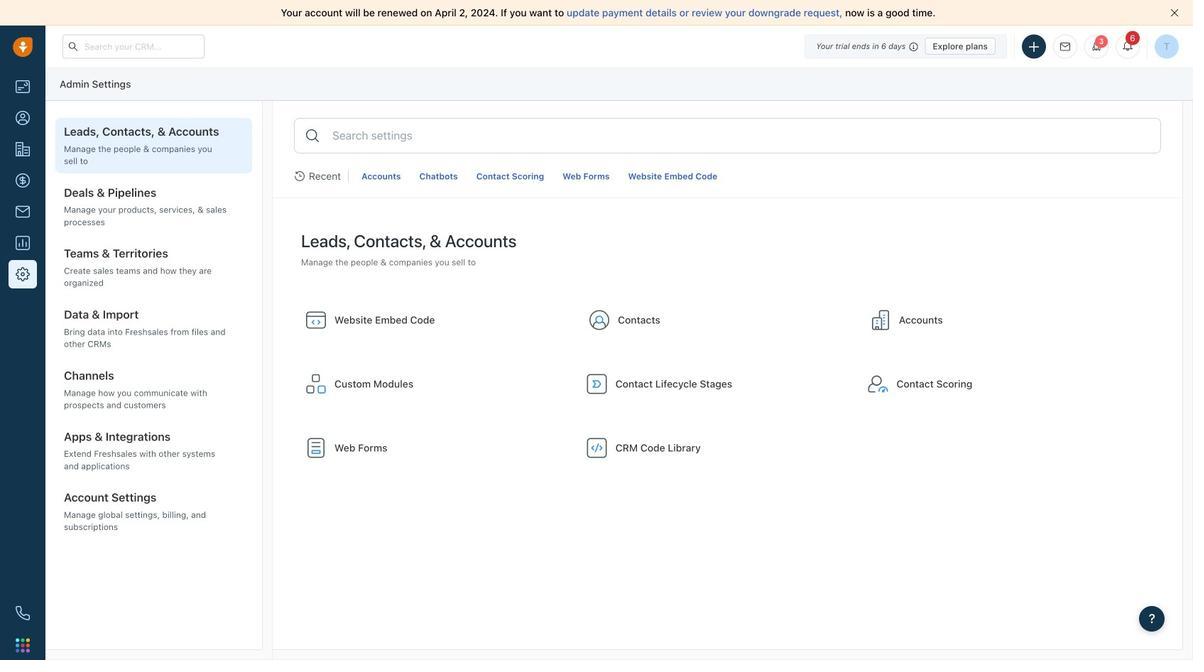 Task type: locate. For each thing, give the bounding box(es) containing it.
set up stages and milestones to track your contact's journey image
[[586, 373, 609, 395]]

automatically create contacts when website visitors sign up image
[[305, 437, 328, 459]]

phone element
[[9, 599, 37, 627]]

manage &amp; customize fields associated with accounts image
[[869, 309, 892, 331]]

Search your CRM... text field
[[63, 34, 205, 59]]

close image
[[1171, 9, 1179, 17]]

integrate your website with the crm to capture leads image
[[305, 309, 328, 331]]



Task type: vqa. For each thing, say whether or not it's contained in the screenshot.
dialog
no



Task type: describe. For each thing, give the bounding box(es) containing it.
build unique modules tailored to your business operations image
[[305, 373, 328, 395]]

Search settings text field
[[331, 127, 1150, 145]]

a set of code libraries to add, track and update contacts image
[[586, 437, 609, 459]]

send email image
[[1061, 42, 1071, 51]]

manage &amp; customize fields associated with contacts image
[[588, 309, 611, 331]]

use freddy's ai/ml capabilities to give your contacts a score out of 100 image
[[867, 373, 890, 395]]

freshworks switcher image
[[16, 638, 30, 652]]

phone image
[[16, 606, 30, 620]]



